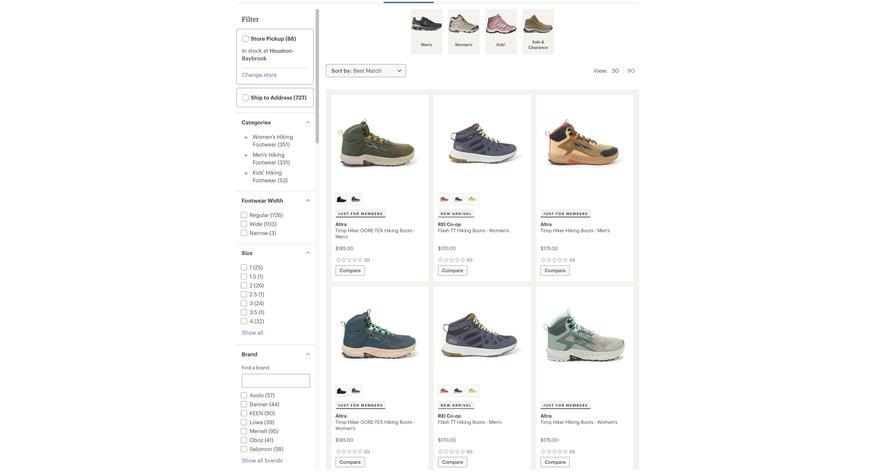 Task type: locate. For each thing, give the bounding box(es) containing it.
gore- down navy image
[[361, 420, 375, 426]]

members
[[361, 212, 383, 216], [567, 212, 588, 216], [361, 404, 383, 408], [567, 404, 588, 408]]

tt inside rei co-op flash tt hiking boots - men's
[[451, 420, 456, 426]]

women's inside women's hiking footwear
[[253, 134, 276, 140]]

lime/white image for men's
[[468, 387, 478, 396]]

hiker inside altra timp hiker gore-tex hiking boots - women's
[[348, 420, 359, 426]]

0 vertical spatial arrival
[[453, 212, 472, 216]]

tt for rei co-op flash tt hiking boots - women's
[[451, 228, 456, 234]]

2 black image from the top
[[337, 387, 346, 396]]

timp inside altra timp hiker hiking boots - women's
[[541, 420, 552, 426]]

1 lime/white image from the top
[[468, 195, 478, 204]]

lowa link
[[239, 419, 263, 426]]

rei inside "rei co-op flash tt hiking boots - women's"
[[438, 222, 446, 227]]

flash for rei co-op flash tt hiking boots - women's
[[438, 228, 450, 234]]

group up rei co-op flash tt hiking boots - men's
[[437, 384, 528, 399]]

women's hiking footwear link
[[253, 134, 293, 148]]

1 new from the top
[[441, 212, 451, 216]]

tt inside "rei co-op flash tt hiking boots - women's"
[[451, 228, 456, 234]]

1 $185.00 from the top
[[336, 246, 354, 252]]

men's hiking footwear
[[253, 152, 285, 166]]

- inside rei co-op flash tt hiking boots - men's
[[487, 420, 488, 426]]

$185.00 for men's
[[336, 246, 354, 252]]

$175.00 for altra timp hiker hiking boots - men's
[[541, 246, 558, 252]]

2 $175.00 from the top
[[541, 438, 558, 444]]

0 vertical spatial rust/clementine image
[[439, 195, 449, 204]]

for up altra timp hiker hiking boots - women's
[[556, 404, 565, 408]]

footwear left the (53)
[[253, 177, 276, 184]]

kids'
[[497, 42, 506, 47], [253, 169, 265, 176]]

0 vertical spatial odyssey gray/tapenade image
[[454, 195, 464, 204]]

all down (32)
[[258, 330, 264, 336]]

categories button
[[236, 113, 316, 132]]

narrow
[[250, 230, 268, 236]]

narrow link
[[239, 230, 268, 236]]

footwear inside men's hiking footwear
[[253, 159, 276, 166]]

$170.00
[[438, 246, 456, 252], [438, 438, 456, 444]]

op inside rei co-op flash tt hiking boots - men's
[[455, 414, 461, 419]]

2 flash from the top
[[438, 420, 450, 426]]

compare button for altra timp hiker hiking boots - men's
[[541, 266, 570, 276]]

timp for timp hiker gore-tex hiking boots - women's
[[336, 420, 347, 426]]

2 rei from the top
[[438, 414, 446, 419]]

toggle kids%27-hiking-footwear sub-items image
[[242, 169, 250, 178]]

2 gore- from the top
[[361, 420, 375, 426]]

0 vertical spatial rei
[[438, 222, 446, 227]]

clearance
[[529, 45, 548, 50]]

(0) down altra timp hiker hiking boots - men's
[[570, 258, 575, 263]]

- for rei co-op flash tt hiking boots - men's
[[487, 420, 488, 426]]

(3)
[[270, 230, 276, 236]]

hiking inside altra timp hiker hiking boots - women's
[[566, 420, 580, 426]]

a
[[253, 365, 255, 371]]

group up altra timp hiker gore-tex hiking boots - women's
[[334, 384, 425, 399]]

footwear for men's
[[253, 159, 276, 166]]

(0) down altra timp hiker hiking boots - women's
[[570, 450, 575, 455]]

tex
[[375, 228, 383, 234], [375, 420, 383, 426]]

compare button
[[336, 266, 365, 276], [438, 266, 468, 276], [541, 266, 570, 276], [336, 458, 365, 468], [438, 458, 468, 468], [541, 458, 570, 468]]

0 vertical spatial co-
[[447, 222, 455, 227]]

flash inside "rei co-op flash tt hiking boots - women's"
[[438, 228, 450, 234]]

1 vertical spatial $175.00
[[541, 438, 558, 444]]

1 odyssey gray/tapenade image from the top
[[454, 195, 464, 204]]

men's inside "link"
[[421, 42, 432, 47]]

dusty olive image
[[351, 195, 361, 204]]

altra inside altra timp hiker gore-tex hiking boots - women's
[[336, 414, 347, 419]]

lime/white image for women's
[[468, 195, 478, 204]]

black image
[[337, 195, 346, 204], [337, 387, 346, 396]]

2 rust/clementine image from the top
[[439, 387, 449, 396]]

filter
[[242, 15, 259, 23]]

just for members for altra timp hiker hiking boots - women's
[[544, 404, 588, 408]]

$175.00
[[541, 246, 558, 252], [541, 438, 558, 444]]

all down salomon
[[258, 458, 264, 464]]

rei inside rei co-op flash tt hiking boots - men's
[[438, 414, 446, 419]]

to
[[264, 94, 269, 101]]

new up rei co-op flash tt hiking boots - men's
[[441, 404, 451, 408]]

1 arrival from the top
[[453, 212, 472, 216]]

altra timp hiker hiking boots - men's 0 image
[[541, 99, 630, 191]]

boots inside altra timp hiker gore-tex hiking boots - women's
[[400, 420, 413, 426]]

group up altra timp hiker gore-tex hiking boots - men's
[[334, 192, 425, 207]]

(1)
[[258, 273, 263, 280], [259, 291, 264, 298], [259, 309, 265, 316]]

0 vertical spatial all
[[258, 330, 264, 336]]

men's hiking footwear link
[[253, 152, 285, 166]]

2 new from the top
[[441, 404, 451, 408]]

tt
[[451, 228, 456, 234], [451, 420, 456, 426]]

1 vertical spatial gore-
[[361, 420, 375, 426]]

store
[[251, 35, 265, 42]]

kids' inside kids' hiking footwear
[[253, 169, 265, 176]]

1 vertical spatial op
[[455, 414, 461, 419]]

1
[[250, 264, 252, 271]]

0 horizontal spatial kids'
[[253, 169, 265, 176]]

(0) for flash tt hiking boots - men's
[[467, 450, 473, 455]]

size button
[[236, 244, 316, 263]]

$170.00 for rei co-op flash tt hiking boots - women's
[[438, 246, 456, 252]]

women's hiking footwear
[[253, 134, 293, 148]]

(0) for timp hiker hiking boots - men's
[[570, 258, 575, 263]]

tex inside altra timp hiker gore-tex hiking boots - women's
[[375, 420, 383, 426]]

hiking inside rei co-op flash tt hiking boots - men's
[[458, 420, 472, 426]]

altra timp hiker gore-tex hiking boots - men's 0 image
[[336, 99, 425, 191]]

compare
[[340, 268, 361, 274], [442, 268, 464, 274], [545, 268, 566, 274], [340, 460, 361, 466], [442, 460, 464, 466], [545, 460, 566, 466]]

arrival
[[453, 212, 472, 216], [453, 404, 472, 408]]

1 op from the top
[[455, 222, 461, 227]]

odyssey gray/tapenade image up "rei co-op flash tt hiking boots - women's"
[[454, 195, 464, 204]]

1 new arrival from the top
[[441, 212, 472, 216]]

footwear up the "regular" link
[[242, 197, 267, 204]]

just for members down navy image
[[338, 404, 383, 408]]

co-
[[447, 222, 455, 227], [447, 414, 455, 419]]

hiker inside altra timp hiker hiking boots - men's
[[553, 228, 565, 234]]

boots inside altra timp hiker gore-tex hiking boots - men's
[[400, 228, 413, 234]]

1 vertical spatial lime/white image
[[468, 387, 478, 396]]

4
[[250, 318, 253, 325]]

altra timp hiker hiking boots - women's
[[541, 414, 618, 426]]

just for members up altra timp hiker hiking boots - women's
[[544, 404, 588, 408]]

boots inside "rei co-op flash tt hiking boots - women's"
[[473, 228, 485, 234]]

just for members up altra timp hiker hiking boots - men's
[[544, 212, 588, 216]]

0 vertical spatial $175.00
[[541, 246, 558, 252]]

1 link
[[239, 264, 252, 271]]

(0) down altra timp hiker gore-tex hiking boots - men's
[[365, 258, 370, 263]]

2 co- from the top
[[447, 414, 455, 419]]

2 $170.00 from the top
[[438, 438, 456, 444]]

- inside altra timp hiker hiking boots - men's
[[595, 228, 597, 234]]

members up altra timp hiker hiking boots - men's
[[567, 212, 588, 216]]

boots for rei co-op flash tt hiking boots - women's
[[473, 228, 485, 234]]

2 all from the top
[[258, 458, 264, 464]]

(0) down "rei co-op flash tt hiking boots - women's"
[[467, 258, 473, 263]]

1 vertical spatial new arrival
[[441, 404, 472, 408]]

gore- down dusty olive image
[[361, 228, 375, 234]]

black image left dusty olive image
[[337, 195, 346, 204]]

kids' right toggle kids%27-hiking-footwear sub-items image
[[253, 169, 265, 176]]

hiking inside altra timp hiker gore-tex hiking boots - women's
[[385, 420, 399, 426]]

baybrook
[[242, 55, 267, 61]]

just for altra timp hiker hiking boots - women's
[[544, 404, 555, 408]]

(0) for timp hiker gore-tex hiking boots - men's
[[365, 258, 370, 263]]

1 show from the top
[[242, 330, 256, 336]]

altra inside altra timp hiker hiking boots - women's
[[541, 414, 552, 419]]

co- inside rei co-op flash tt hiking boots - men's
[[447, 414, 455, 419]]

- inside "rei co-op flash tt hiking boots - women's"
[[487, 228, 488, 234]]

op
[[455, 222, 461, 227], [455, 414, 461, 419]]

store pickup (88)
[[250, 35, 296, 42]]

0 vertical spatial op
[[455, 222, 461, 227]]

hiker inside altra timp hiker gore-tex hiking boots - men's
[[348, 228, 359, 234]]

show all button
[[242, 329, 264, 337]]

1 vertical spatial arrival
[[453, 404, 472, 408]]

- inside altra timp hiker gore-tex hiking boots - men's
[[414, 228, 415, 234]]

$175.00 for altra timp hiker hiking boots - women's
[[541, 438, 558, 444]]

all for show all brands
[[258, 458, 264, 464]]

show down salomon link
[[242, 458, 256, 464]]

- inside altra timp hiker gore-tex hiking boots - women's
[[414, 420, 415, 426]]

women's inside altra timp hiker gore-tex hiking boots - women's
[[336, 426, 356, 432]]

footwear up "kids' hiking footwear" link
[[253, 159, 276, 166]]

for down navy image
[[351, 404, 360, 408]]

men's
[[421, 42, 432, 47], [253, 152, 267, 158], [598, 228, 610, 234], [336, 234, 348, 240], [489, 420, 502, 426]]

&
[[542, 39, 545, 44]]

0 vertical spatial tex
[[375, 228, 383, 234]]

1 horizontal spatial kids'
[[497, 42, 506, 47]]

1 vertical spatial tex
[[375, 420, 383, 426]]

kids' link
[[486, 10, 517, 54]]

timp inside altra timp hiker gore-tex hiking boots - women's
[[336, 420, 347, 426]]

1 vertical spatial rei
[[438, 414, 446, 419]]

0 vertical spatial $185.00
[[336, 246, 354, 252]]

gore- inside altra timp hiker gore-tex hiking boots - women's
[[361, 420, 375, 426]]

1 tt from the top
[[451, 228, 456, 234]]

arrival up "rei co-op flash tt hiking boots - women's"
[[453, 212, 472, 216]]

rei co-op flash tt hiking boots - women's
[[438, 222, 509, 234]]

hiking inside "rei co-op flash tt hiking boots - women's"
[[458, 228, 472, 234]]

compare button for altra timp hiker hiking boots - women's
[[541, 458, 570, 468]]

danner link
[[239, 401, 268, 408]]

2 new arrival from the top
[[441, 404, 472, 408]]

members for altra timp hiker gore-tex hiking boots - women's
[[361, 404, 383, 408]]

0 vertical spatial new
[[441, 212, 451, 216]]

lime/white image up rei co-op flash tt hiking boots - men's
[[468, 387, 478, 396]]

members up altra timp hiker hiking boots - women's
[[567, 404, 588, 408]]

members for altra timp hiker gore-tex hiking boots - men's
[[361, 212, 383, 216]]

- for altra timp hiker gore-tex hiking boots - men's
[[414, 228, 415, 234]]

timp for timp hiker hiking boots - men's
[[541, 228, 552, 234]]

0 vertical spatial new arrival
[[441, 212, 472, 216]]

1 vertical spatial tt
[[451, 420, 456, 426]]

3 link
[[239, 300, 253, 307]]

footwear inside dropdown button
[[242, 197, 267, 204]]

brand
[[256, 365, 269, 371]]

lime/white image up "rei co-op flash tt hiking boots - women's"
[[468, 195, 478, 204]]

$170.00 down "rei co-op flash tt hiking boots - women's"
[[438, 246, 456, 252]]

boots
[[400, 228, 413, 234], [473, 228, 485, 234], [581, 228, 594, 234], [400, 420, 413, 426], [473, 420, 485, 426], [581, 420, 594, 426]]

tt for rei co-op flash tt hiking boots - men's
[[451, 420, 456, 426]]

rei for rei co-op flash tt hiking boots - men's
[[438, 414, 446, 419]]

1 vertical spatial black image
[[337, 387, 346, 396]]

1 vertical spatial (1)
[[259, 291, 264, 298]]

timp for timp hiker gore-tex hiking boots - men's
[[336, 228, 347, 234]]

lime/white image
[[468, 195, 478, 204], [468, 387, 478, 396]]

1 vertical spatial flash
[[438, 420, 450, 426]]

keen link
[[239, 410, 263, 417]]

2 tex from the top
[[375, 420, 383, 426]]

1 vertical spatial rust/clementine image
[[439, 387, 449, 396]]

footwear up men's hiking footwear
[[253, 141, 276, 148]]

timp
[[336, 228, 347, 234], [541, 228, 552, 234], [336, 420, 347, 426], [541, 420, 552, 426]]

(1) right 3.5
[[259, 309, 265, 316]]

group
[[334, 192, 425, 207], [437, 192, 528, 207], [334, 384, 425, 399], [437, 384, 528, 399]]

new up "rei co-op flash tt hiking boots - women's"
[[441, 212, 451, 216]]

2 lime/white image from the top
[[468, 387, 478, 396]]

0 vertical spatial black image
[[337, 195, 346, 204]]

0 vertical spatial tt
[[451, 228, 456, 234]]

in stock at
[[242, 47, 270, 54]]

0 vertical spatial show
[[242, 330, 256, 336]]

tex for men's
[[375, 228, 383, 234]]

altra for altra timp hiker hiking boots - men's
[[541, 222, 552, 227]]

2 link
[[239, 282, 253, 289]]

1 tex from the top
[[375, 228, 383, 234]]

(95)
[[269, 428, 279, 435]]

1 vertical spatial kids'
[[253, 169, 265, 176]]

show for show all brands
[[242, 458, 256, 464]]

1 vertical spatial $185.00
[[336, 438, 354, 444]]

new arrival up rei co-op flash tt hiking boots - men's
[[441, 404, 472, 408]]

men's inside altra timp hiker gore-tex hiking boots - men's
[[336, 234, 348, 240]]

compare button for rei co-op flash tt hiking boots - men's
[[438, 458, 468, 468]]

group up "rei co-op flash tt hiking boots - women's"
[[437, 192, 528, 207]]

$170.00 down rei co-op flash tt hiking boots - men's
[[438, 438, 456, 444]]

1 rei from the top
[[438, 222, 446, 227]]

op inside "rei co-op flash tt hiking boots - women's"
[[455, 222, 461, 227]]

0 vertical spatial gore-
[[361, 228, 375, 234]]

gore-
[[361, 228, 375, 234], [361, 420, 375, 426]]

men's image
[[412, 12, 442, 36]]

brands
[[265, 458, 283, 464]]

(0) down rei co-op flash tt hiking boots - men's
[[467, 450, 473, 455]]

2.5
[[250, 291, 257, 298]]

just for members
[[338, 212, 383, 216], [544, 212, 588, 216], [338, 404, 383, 408], [544, 404, 588, 408]]

hiker inside altra timp hiker hiking boots - women's
[[553, 420, 565, 426]]

1 $170.00 from the top
[[438, 246, 456, 252]]

women's image
[[449, 12, 479, 36]]

timp inside altra timp hiker hiking boots - men's
[[541, 228, 552, 234]]

2 show from the top
[[242, 458, 256, 464]]

regular
[[250, 212, 269, 219]]

0 vertical spatial $170.00
[[438, 246, 456, 252]]

tex inside altra timp hiker gore-tex hiking boots - men's
[[375, 228, 383, 234]]

(726)
[[271, 212, 283, 219]]

co- inside "rei co-op flash tt hiking boots - women's"
[[447, 222, 455, 227]]

rust/clementine image
[[439, 195, 449, 204], [439, 387, 449, 396]]

women's
[[455, 42, 473, 47], [253, 134, 276, 140], [489, 228, 509, 234], [598, 420, 618, 426], [336, 426, 356, 432]]

members up altra timp hiker gore-tex hiking boots - women's
[[361, 404, 383, 408]]

compare for timp hiker gore-tex hiking boots - men's
[[340, 268, 361, 274]]

black image left navy image
[[337, 387, 346, 396]]

altra
[[336, 222, 347, 227], [541, 222, 552, 227], [336, 414, 347, 419], [541, 414, 552, 419]]

2 op from the top
[[455, 414, 461, 419]]

odyssey gray/tapenade image up rei co-op flash tt hiking boots - men's
[[454, 387, 464, 396]]

1 vertical spatial odyssey gray/tapenade image
[[454, 387, 464, 396]]

1 vertical spatial new
[[441, 404, 451, 408]]

1 vertical spatial co-
[[447, 414, 455, 419]]

new arrival
[[441, 212, 472, 216], [441, 404, 472, 408]]

1 all from the top
[[258, 330, 264, 336]]

altra inside altra timp hiker gore-tex hiking boots - men's
[[336, 222, 347, 227]]

hiking inside altra timp hiker gore-tex hiking boots - men's
[[385, 228, 399, 234]]

new arrival for rei co-op flash tt hiking boots - women's
[[441, 212, 472, 216]]

1 vertical spatial all
[[258, 458, 264, 464]]

boots inside rei co-op flash tt hiking boots - men's
[[473, 420, 485, 426]]

sale & clearance image
[[523, 12, 554, 36]]

$170.00 for rei co-op flash tt hiking boots - men's
[[438, 438, 456, 444]]

altra for altra timp hiker gore-tex hiking boots - women's
[[336, 414, 347, 419]]

(39)
[[264, 419, 275, 426]]

90
[[628, 67, 635, 74]]

90 link
[[628, 66, 635, 75]]

gore- inside altra timp hiker gore-tex hiking boots - men's
[[361, 228, 375, 234]]

odyssey gray/tapenade image
[[454, 195, 464, 204], [454, 387, 464, 396]]

compare for flash tt hiking boots - women's
[[442, 268, 464, 274]]

group for rei co-op flash tt hiking boots - men's
[[437, 384, 528, 399]]

group for rei co-op flash tt hiking boots - women's
[[437, 192, 528, 207]]

1 vertical spatial $170.00
[[438, 438, 456, 444]]

hiker for timp hiker gore-tex hiking boots - men's
[[348, 228, 359, 234]]

arrival up rei co-op flash tt hiking boots - men's
[[453, 404, 472, 408]]

(0)
[[365, 258, 370, 263], [467, 258, 473, 263], [570, 258, 575, 263], [365, 450, 370, 455], [467, 450, 473, 455], [570, 450, 575, 455]]

1 rust/clementine image from the top
[[439, 195, 449, 204]]

(1) right 2.5
[[259, 291, 264, 298]]

show down 4
[[242, 330, 256, 336]]

1 black image from the top
[[337, 195, 346, 204]]

2 tt from the top
[[451, 420, 456, 426]]

0 vertical spatial lime/white image
[[468, 195, 478, 204]]

0 vertical spatial flash
[[438, 228, 450, 234]]

for down dusty olive image
[[351, 212, 360, 216]]

0 vertical spatial kids'
[[497, 42, 506, 47]]

hiking
[[277, 134, 293, 140], [269, 152, 285, 158], [266, 169, 282, 176], [385, 228, 399, 234], [458, 228, 472, 234], [566, 228, 580, 234], [385, 420, 399, 426], [458, 420, 472, 426], [566, 420, 580, 426]]

change store button
[[242, 71, 277, 79]]

show
[[242, 330, 256, 336], [242, 458, 256, 464]]

rust/clementine image for rei co-op flash tt hiking boots - women's
[[439, 195, 449, 204]]

regular (726) wide (103) narrow (3)
[[250, 212, 283, 236]]

flash inside rei co-op flash tt hiking boots - men's
[[438, 420, 450, 426]]

brand button
[[236, 346, 316, 364]]

(1) right 1.5
[[258, 273, 263, 280]]

new arrival up "rei co-op flash tt hiking boots - women's"
[[441, 212, 472, 216]]

1 gore- from the top
[[361, 228, 375, 234]]

new for rei co-op flash tt hiking boots - men's
[[441, 404, 451, 408]]

30
[[612, 67, 619, 74]]

altra inside altra timp hiker hiking boots - men's
[[541, 222, 552, 227]]

kids' down kids' image
[[497, 42, 506, 47]]

hiking inside altra timp hiker hiking boots - men's
[[566, 228, 580, 234]]

1 flash from the top
[[438, 228, 450, 234]]

(57)
[[265, 392, 275, 399]]

hiker
[[348, 228, 359, 234], [553, 228, 565, 234], [348, 420, 359, 426], [553, 420, 565, 426]]

boots for rei co-op flash tt hiking boots - men's
[[473, 420, 485, 426]]

(53)
[[278, 177, 288, 184]]

size
[[242, 250, 253, 256]]

2 arrival from the top
[[453, 404, 472, 408]]

timp inside altra timp hiker gore-tex hiking boots - men's
[[336, 228, 347, 234]]

for
[[351, 212, 360, 216], [556, 212, 565, 216], [351, 404, 360, 408], [556, 404, 565, 408]]

just for members down dusty olive image
[[338, 212, 383, 216]]

all for show all
[[258, 330, 264, 336]]

footwear for kids'
[[253, 177, 276, 184]]

members up altra timp hiker gore-tex hiking boots - men's
[[361, 212, 383, 216]]

tex for women's
[[375, 420, 383, 426]]

categories
[[242, 119, 271, 126]]

footwear inside women's hiking footwear
[[253, 141, 276, 148]]

compare button for rei co-op flash tt hiking boots - women's
[[438, 266, 468, 276]]

for for altra timp hiker hiking boots - men's
[[556, 212, 565, 216]]

address
[[271, 94, 292, 101]]

for up altra timp hiker hiking boots - men's
[[556, 212, 565, 216]]

1 $175.00 from the top
[[541, 246, 558, 252]]

(0) for timp hiker hiking boots - women's
[[570, 450, 575, 455]]

(0) down altra timp hiker gore-tex hiking boots - women's
[[365, 450, 370, 455]]

1 co- from the top
[[447, 222, 455, 227]]

2 odyssey gray/tapenade image from the top
[[454, 387, 464, 396]]

1 vertical spatial show
[[242, 458, 256, 464]]

hiker for timp hiker gore-tex hiking boots - women's
[[348, 420, 359, 426]]

for for altra timp hiker hiking boots - women's
[[556, 404, 565, 408]]

footwear inside kids' hiking footwear
[[253, 177, 276, 184]]

- for rei co-op flash tt hiking boots - women's
[[487, 228, 488, 234]]

2 $185.00 from the top
[[336, 438, 354, 444]]



Task type: vqa. For each thing, say whether or not it's contained in the screenshot.
Just
yes



Task type: describe. For each thing, give the bounding box(es) containing it.
men's inside men's hiking footwear
[[253, 152, 267, 158]]

altra timp hiker hiking boots - women's 0 image
[[541, 291, 630, 383]]

just for altra timp hiker gore-tex hiking boots - men's
[[338, 212, 349, 216]]

boots for altra timp hiker gore-tex hiking boots - women's
[[400, 420, 413, 426]]

group for altra timp hiker gore-tex hiking boots - men's
[[334, 192, 425, 207]]

hiker for timp hiker hiking boots - men's
[[553, 228, 565, 234]]

compare for timp hiker gore-tex hiking boots - women's
[[340, 460, 361, 466]]

regular link
[[239, 212, 269, 219]]

asolo link
[[239, 392, 264, 399]]

lowa
[[250, 419, 263, 426]]

arrival for rei co-op flash tt hiking boots - women's
[[453, 212, 472, 216]]

kids' for kids'
[[497, 42, 506, 47]]

sale & clearance
[[529, 39, 548, 50]]

- inside altra timp hiker hiking boots - women's
[[595, 420, 597, 426]]

members for altra timp hiker hiking boots - men's
[[567, 212, 588, 216]]

new arrival for rei co-op flash tt hiking boots - men's
[[441, 404, 472, 408]]

3.5 link
[[239, 309, 258, 316]]

hiking inside men's hiking footwear
[[269, 152, 285, 158]]

group for altra timp hiker gore-tex hiking boots - women's
[[334, 384, 425, 399]]

rei co-op flash tt hiking boots - men's
[[438, 414, 502, 426]]

altra for altra timp hiker gore-tex hiking boots - men's
[[336, 222, 347, 227]]

black image for altra timp hiker gore-tex hiking boots - men's
[[337, 195, 346, 204]]

compare for timp hiker hiking boots - men's
[[545, 268, 566, 274]]

flash for rei co-op flash tt hiking boots - men's
[[438, 420, 450, 426]]

3
[[250, 300, 253, 307]]

in
[[242, 47, 247, 54]]

oboz link
[[239, 437, 263, 444]]

for for altra timp hiker gore-tex hiking boots - women's
[[351, 404, 360, 408]]

gore- for men's
[[361, 228, 375, 234]]

danner
[[250, 401, 268, 408]]

0 vertical spatial (1)
[[258, 273, 263, 280]]

hiker for timp hiker hiking boots - women's
[[553, 420, 565, 426]]

just for members for altra timp hiker gore-tex hiking boots - women's
[[338, 404, 383, 408]]

black image for altra timp hiker gore-tex hiking boots - women's
[[337, 387, 346, 396]]

compare for flash tt hiking boots - men's
[[442, 460, 464, 466]]

rei for rei co-op flash tt hiking boots - women's
[[438, 222, 446, 227]]

just for members for altra timp hiker gore-tex hiking boots - men's
[[338, 212, 383, 216]]

rei co-op flash tt hiking boots - men's 0 image
[[438, 291, 527, 383]]

pickup
[[266, 35, 284, 42]]

toggle women%27s-hiking-footwear sub-items image
[[242, 134, 250, 142]]

altra timp hiker gore-tex hiking boots - women's
[[336, 414, 415, 432]]

ship to address (727) button
[[238, 90, 312, 106]]

op for rei co-op flash tt hiking boots - men's
[[455, 414, 461, 419]]

altra timp hiker gore-tex hiking boots - women's 0 image
[[336, 291, 425, 383]]

ship
[[251, 94, 263, 101]]

change
[[242, 71, 262, 78]]

show all brands
[[242, 458, 283, 464]]

toggle men%27s-hiking-footwear sub-items image
[[242, 152, 250, 160]]

just for members for altra timp hiker hiking boots - men's
[[544, 212, 588, 216]]

width
[[268, 197, 284, 204]]

men's inside altra timp hiker hiking boots - men's
[[598, 228, 610, 234]]

footwear for women's
[[253, 141, 276, 148]]

footwear width
[[242, 197, 284, 204]]

(90)
[[265, 410, 275, 417]]

kids' hiking footwear
[[253, 169, 282, 184]]

men's link
[[412, 10, 442, 54]]

(26)
[[254, 282, 264, 289]]

1 (25) 1.5 (1) 2 (26) 2.5 (1) 3 (24) 3.5 (1) 4 (32)
[[250, 264, 265, 325]]

wide link
[[239, 221, 263, 227]]

show all brands button
[[242, 457, 283, 465]]

1.5
[[250, 273, 256, 280]]

change store
[[242, 71, 277, 78]]

compare for timp hiker hiking boots - women's
[[545, 460, 566, 466]]

arrival for rei co-op flash tt hiking boots - men's
[[453, 404, 472, 408]]

boots inside altra timp hiker hiking boots - men's
[[581, 228, 594, 234]]

men's inside rei co-op flash tt hiking boots - men's
[[489, 420, 502, 426]]

(24)
[[254, 300, 264, 307]]

(0) for timp hiker gore-tex hiking boots - women's
[[365, 450, 370, 455]]

new for rei co-op flash tt hiking boots - women's
[[441, 212, 451, 216]]

hiking inside women's hiking footwear
[[277, 134, 293, 140]]

(0) for flash tt hiking boots - women's
[[467, 258, 473, 263]]

gore- for women's
[[361, 420, 375, 426]]

just for altra timp hiker hiking boots - men's
[[544, 212, 555, 216]]

(41)
[[265, 437, 274, 444]]

oboz
[[250, 437, 263, 444]]

(103)
[[264, 221, 277, 227]]

women's inside altra timp hiker hiking boots - women's
[[598, 420, 618, 426]]

co- for rei co-op flash tt hiking boots - men's
[[447, 414, 455, 419]]

2
[[250, 282, 253, 289]]

asolo (57) danner (44) keen (90) lowa (39) merrell (95) oboz (41) salomon (58)
[[250, 392, 284, 453]]

show all
[[242, 330, 264, 336]]

timp for timp hiker hiking boots - women's
[[541, 420, 552, 426]]

members for altra timp hiker hiking boots - women's
[[567, 404, 588, 408]]

altra for altra timp hiker hiking boots - women's
[[541, 414, 552, 419]]

view:
[[594, 67, 608, 74]]

compare button for altra timp hiker gore-tex hiking boots - men's
[[336, 266, 365, 276]]

2.5 link
[[239, 291, 257, 298]]

for for altra timp hiker gore-tex hiking boots - men's
[[351, 212, 360, 216]]

sale & clearance link
[[523, 10, 554, 54]]

(331)
[[278, 159, 290, 166]]

at
[[264, 47, 268, 54]]

footwear width button
[[236, 192, 316, 210]]

odyssey gray/tapenade image for rei co-op flash tt hiking boots - men's
[[454, 387, 464, 396]]

houston-
[[270, 47, 294, 54]]

(25)
[[253, 264, 263, 271]]

keen
[[250, 410, 263, 417]]

4 link
[[239, 318, 253, 325]]

salomon link
[[239, 446, 272, 453]]

ship to address (727)
[[250, 94, 307, 101]]

houston- baybrook
[[242, 47, 294, 61]]

kids' image
[[486, 12, 517, 36]]

boots inside altra timp hiker hiking boots - women's
[[581, 420, 594, 426]]

(44)
[[269, 401, 279, 408]]

co- for rei co-op flash tt hiking boots - women's
[[447, 222, 455, 227]]

kids' hiking footwear link
[[253, 169, 282, 184]]

brand
[[242, 351, 258, 358]]

merrell
[[250, 428, 267, 435]]

women's link
[[449, 10, 479, 54]]

rei co-op flash tt hiking boots - women's 0 image
[[438, 99, 527, 191]]

(88)
[[286, 35, 296, 42]]

women's inside "rei co-op flash tt hiking boots - women's"
[[489, 228, 509, 234]]

odyssey gray/tapenade image for rei co-op flash tt hiking boots - women's
[[454, 195, 464, 204]]

show for show all
[[242, 330, 256, 336]]

navy image
[[351, 387, 361, 396]]

$185.00 for women's
[[336, 438, 354, 444]]

just for altra timp hiker gore-tex hiking boots - women's
[[338, 404, 349, 408]]

rust/clementine image for rei co-op flash tt hiking boots - men's
[[439, 387, 449, 396]]

kids' for kids' hiking footwear
[[253, 169, 265, 176]]

(351)
[[278, 141, 290, 148]]

(32)
[[255, 318, 264, 325]]

store
[[264, 71, 277, 78]]

compare button for altra timp hiker gore-tex hiking boots - women's
[[336, 458, 365, 468]]

3.5
[[250, 309, 258, 316]]

altra timp hiker hiking boots - men's
[[541, 222, 610, 234]]

- for altra timp hiker gore-tex hiking boots - women's
[[414, 420, 415, 426]]

stock
[[248, 47, 262, 54]]

boots for altra timp hiker gore-tex hiking boots - men's
[[400, 228, 413, 234]]

2 vertical spatial (1)
[[259, 309, 265, 316]]

(58)
[[274, 446, 284, 453]]

altra timp hiker gore-tex hiking boots - men's
[[336, 222, 415, 240]]

merrell link
[[239, 428, 267, 435]]

op for rei co-op flash tt hiking boots - women's
[[455, 222, 461, 227]]

wide
[[250, 221, 263, 227]]

hiking inside kids' hiking footwear
[[266, 169, 282, 176]]

Find a brand text field
[[242, 375, 310, 388]]



